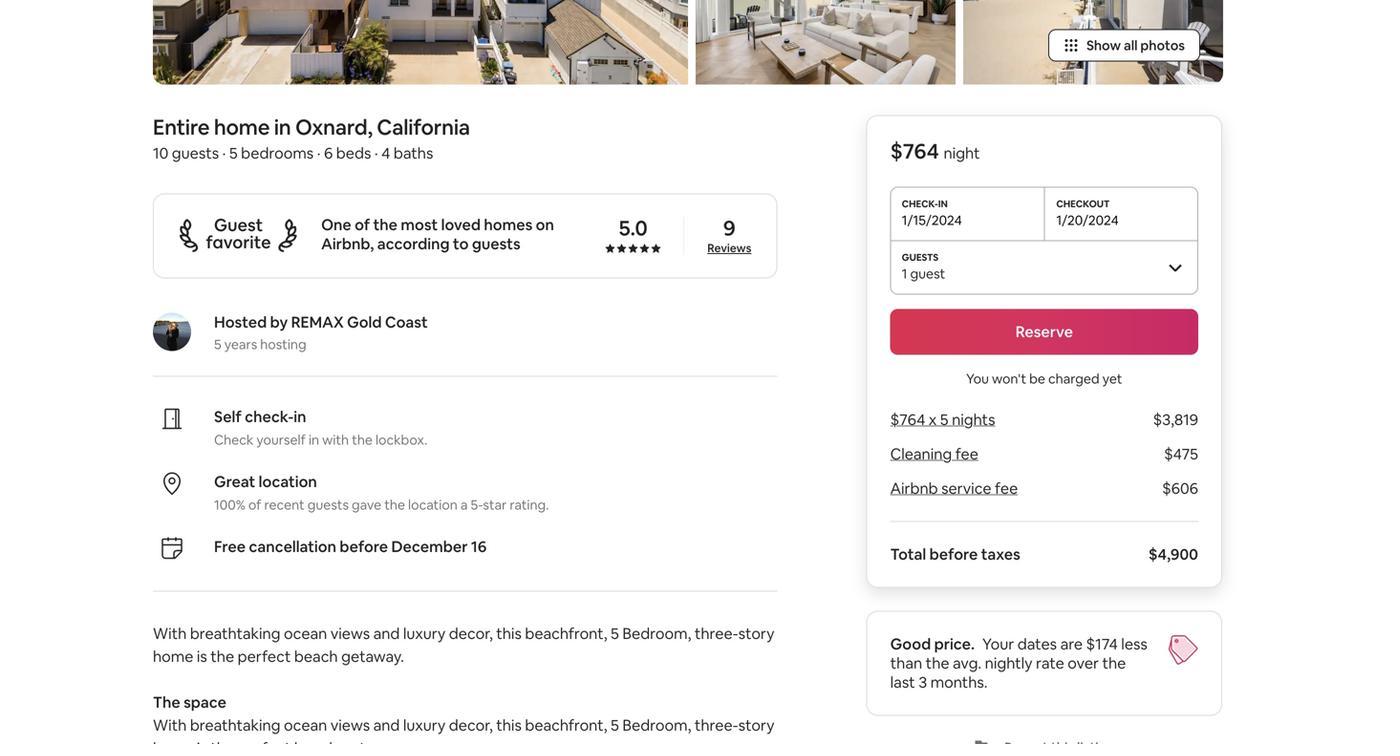 Task type: locate. For each thing, give the bounding box(es) containing it.
1 horizontal spatial exterior image
[[696, 0, 956, 84]]

breathtaking up 'space'
[[190, 624, 281, 644]]

guests inside entire home in oxnard, california 10 guests · 5 bedrooms · 6 beds · 4 baths
[[172, 143, 219, 163]]

0 vertical spatial perfect
[[238, 647, 291, 667]]

0 vertical spatial guests
[[172, 143, 219, 163]]

1 views from the top
[[331, 624, 370, 644]]

1 vertical spatial breathtaking
[[190, 716, 281, 736]]

0 vertical spatial is
[[197, 647, 207, 667]]

the inside one of the most loved homes on airbnb, according to guests
[[373, 215, 398, 235]]

1 and from the top
[[373, 624, 400, 644]]

·
[[222, 143, 226, 163], [317, 143, 321, 163], [375, 143, 378, 163]]

0 vertical spatial home
[[214, 114, 270, 141]]

remax
[[291, 313, 344, 332]]

1 vertical spatial three-
[[695, 716, 739, 736]]

1 horizontal spatial ·
[[317, 143, 321, 163]]

luxury
[[403, 624, 446, 644], [403, 716, 446, 736]]

1 beachfront, from the top
[[525, 624, 608, 644]]

2 views from the top
[[331, 716, 370, 736]]

story inside the space with breathtaking ocean views and luxury decor, this beachfront, 5 bedroom, three-story home is the perfect beach getaway.
[[739, 716, 775, 736]]

0 vertical spatial $764
[[891, 138, 940, 165]]

in left with
[[309, 432, 319, 449]]

the down 'space'
[[211, 739, 234, 745]]

decor, down with breathtaking ocean views and luxury decor, this beachfront, 5 bedroom, three-story home is the perfect beach getaway.
[[449, 716, 493, 736]]

breathtaking inside the space with breathtaking ocean views and luxury decor, this beachfront, 5 bedroom, three-story home is the perfect beach getaway.
[[190, 716, 281, 736]]

location left a
[[408, 497, 458, 514]]

1 vertical spatial perfect
[[238, 739, 291, 745]]

2 horizontal spatial guests
[[472, 234, 521, 254]]

home down the
[[153, 739, 193, 745]]

luxury down with breathtaking ocean views and luxury decor, this beachfront, 5 bedroom, three-story home is the perfect beach getaway.
[[403, 716, 446, 736]]

0 vertical spatial bedroom,
[[623, 624, 691, 644]]

2 with from the top
[[153, 716, 187, 736]]

0 horizontal spatial location
[[259, 472, 317, 492]]

1 horizontal spatial location
[[408, 497, 458, 514]]

1 luxury from the top
[[403, 624, 446, 644]]

10
[[153, 143, 169, 163]]

before down gave
[[340, 537, 388, 557]]

0 horizontal spatial of
[[248, 497, 261, 514]]

· left 6
[[317, 143, 321, 163]]

the left avg.
[[926, 654, 950, 673]]

1 vertical spatial getaway.
[[341, 739, 404, 745]]

of inside great location 100% of recent guests gave the location a 5-star rating.
[[248, 497, 261, 514]]

months.
[[931, 673, 988, 693]]

2 vertical spatial guests
[[308, 497, 349, 514]]

1 decor, from the top
[[449, 624, 493, 644]]

1 guest
[[902, 265, 946, 282]]

most
[[401, 215, 438, 235]]

0 vertical spatial in
[[274, 114, 291, 141]]

over
[[1068, 654, 1099, 673]]

2 story from the top
[[739, 716, 775, 736]]

1 vertical spatial and
[[373, 716, 400, 736]]

$606
[[1163, 479, 1199, 498]]

of right 100%
[[248, 497, 261, 514]]

$764 night
[[891, 138, 980, 165]]

0 vertical spatial with
[[153, 624, 187, 644]]

1 vertical spatial in
[[294, 407, 306, 427]]

1 beach from the top
[[294, 647, 338, 667]]

2 breathtaking from the top
[[190, 716, 281, 736]]

1 this from the top
[[496, 624, 522, 644]]

2 bedroom, from the top
[[623, 716, 691, 736]]

2 getaway. from the top
[[341, 739, 404, 745]]

$764 left "x" on the bottom right of page
[[891, 410, 926, 430]]

decor, up the space with breathtaking ocean views and luxury decor, this beachfront, 5 bedroom, three-story home is the perfect beach getaway.
[[449, 624, 493, 644]]

three- inside with breathtaking ocean views and luxury decor, this beachfront, 5 bedroom, three-story home is the perfect beach getaway.
[[695, 624, 739, 644]]

1 ocean from the top
[[284, 624, 327, 644]]

home inside entire home in oxnard, california 10 guests · 5 bedrooms · 6 beds · 4 baths
[[214, 114, 270, 141]]

1 vertical spatial is
[[197, 739, 207, 745]]

breathtaking down 'space'
[[190, 716, 281, 736]]

beach
[[294, 647, 338, 667], [294, 739, 338, 745]]

1 vertical spatial luxury
[[403, 716, 446, 736]]

0 vertical spatial and
[[373, 624, 400, 644]]

0 vertical spatial breathtaking
[[190, 624, 281, 644]]

$764
[[891, 138, 940, 165], [891, 410, 926, 430]]

$475
[[1164, 444, 1199, 464]]

reserve
[[1016, 322, 1073, 342]]

free cancellation before december 16
[[214, 537, 487, 557]]

with down the
[[153, 716, 187, 736]]

$174
[[1087, 635, 1118, 654]]

0 horizontal spatial guests
[[172, 143, 219, 163]]

0 vertical spatial this
[[496, 624, 522, 644]]

this inside with breathtaking ocean views and luxury decor, this beachfront, 5 bedroom, three-story home is the perfect beach getaway.
[[496, 624, 522, 644]]

beds
[[336, 143, 371, 163]]

1 horizontal spatial in
[[294, 407, 306, 427]]

5.0
[[619, 215, 648, 242]]

0 vertical spatial of
[[355, 215, 370, 235]]

in
[[274, 114, 291, 141], [294, 407, 306, 427], [309, 432, 319, 449]]

the right gave
[[384, 497, 405, 514]]

0 vertical spatial luxury
[[403, 624, 446, 644]]

home
[[214, 114, 270, 141], [153, 647, 193, 667], [153, 739, 193, 745]]

coast
[[385, 313, 428, 332]]

1 vertical spatial with
[[153, 716, 187, 736]]

2 beachfront, from the top
[[525, 716, 608, 736]]

the
[[153, 693, 180, 713]]

1 with from the top
[[153, 624, 187, 644]]

2 exterior image from the left
[[696, 0, 956, 84]]

0 vertical spatial ocean
[[284, 624, 327, 644]]

good price.
[[891, 635, 975, 654]]

1 bedroom, from the top
[[623, 624, 691, 644]]

bedroom, inside the space with breathtaking ocean views and luxury decor, this beachfront, 5 bedroom, three-story home is the perfect beach getaway.
[[623, 716, 691, 736]]

ocean
[[284, 624, 327, 644], [284, 716, 327, 736]]

1 vertical spatial $764
[[891, 410, 926, 430]]

guests right to
[[472, 234, 521, 254]]

airbnb service fee button
[[891, 479, 1018, 498]]

free
[[214, 537, 246, 557]]

entire
[[153, 114, 210, 141]]

2 vertical spatial in
[[309, 432, 319, 449]]

views
[[331, 624, 370, 644], [331, 716, 370, 736]]

night
[[944, 143, 980, 163]]

decor,
[[449, 624, 493, 644], [449, 716, 493, 736]]

1 vertical spatial story
[[739, 716, 775, 736]]

home inside with breathtaking ocean views and luxury decor, this beachfront, 5 bedroom, three-story home is the perfect beach getaway.
[[153, 647, 193, 667]]

1 vertical spatial ocean
[[284, 716, 327, 736]]

3
[[919, 673, 928, 693]]

host profile picture image
[[153, 313, 191, 351]]

0 horizontal spatial fee
[[956, 444, 979, 464]]

cleaning
[[891, 444, 952, 464]]

2 perfect from the top
[[238, 739, 291, 745]]

guests left gave
[[308, 497, 349, 514]]

2 $764 from the top
[[891, 410, 926, 430]]

1 horizontal spatial of
[[355, 215, 370, 235]]

0 vertical spatial beach
[[294, 647, 338, 667]]

1 vertical spatial bedroom,
[[623, 716, 691, 736]]

won't
[[992, 370, 1027, 388]]

1 horizontal spatial guests
[[308, 497, 349, 514]]

1 getaway. from the top
[[341, 647, 404, 667]]

loved
[[441, 215, 481, 235]]

1 vertical spatial guests
[[472, 234, 521, 254]]

· left bedrooms
[[222, 143, 226, 163]]

this down with breathtaking ocean views and luxury decor, this beachfront, 5 bedroom, three-story home is the perfect beach getaway.
[[496, 716, 522, 736]]

homes
[[484, 215, 533, 235]]

1 is from the top
[[197, 647, 207, 667]]

0 horizontal spatial in
[[274, 114, 291, 141]]

hosted
[[214, 313, 267, 332]]

1 horizontal spatial before
[[930, 545, 978, 564]]

in up bedrooms
[[274, 114, 291, 141]]

2 · from the left
[[317, 143, 321, 163]]

lockbox.
[[376, 432, 428, 449]]

2 this from the top
[[496, 716, 522, 736]]

luxury inside with breathtaking ocean views and luxury decor, this beachfront, 5 bedroom, three-story home is the perfect beach getaway.
[[403, 624, 446, 644]]

5 inside hosted by remax gold coast 5 years hosting
[[214, 336, 222, 353]]

you
[[967, 370, 989, 388]]

1 vertical spatial decor,
[[449, 716, 493, 736]]

home inside the space with breathtaking ocean views and luxury decor, this beachfront, 5 bedroom, three-story home is the perfect beach getaway.
[[153, 739, 193, 745]]

space
[[184, 693, 227, 713]]

1 vertical spatial beach
[[294, 739, 338, 745]]

1 three- from the top
[[695, 624, 739, 644]]

0 vertical spatial location
[[259, 472, 317, 492]]

beachfront, inside with breathtaking ocean views and luxury decor, this beachfront, 5 bedroom, three-story home is the perfect beach getaway.
[[525, 624, 608, 644]]

2 horizontal spatial ·
[[375, 143, 378, 163]]

favorite
[[206, 231, 271, 254]]

breathtaking
[[190, 624, 281, 644], [190, 716, 281, 736]]

2 decor, from the top
[[449, 716, 493, 736]]

1 · from the left
[[222, 143, 226, 163]]

$764 left the night
[[891, 138, 940, 165]]

this up the space with breathtaking ocean views and luxury decor, this beachfront, 5 bedroom, three-story home is the perfect beach getaway.
[[496, 624, 522, 644]]

luxury inside the space with breathtaking ocean views and luxury decor, this beachfront, 5 bedroom, three-story home is the perfect beach getaway.
[[403, 716, 446, 736]]

2 is from the top
[[197, 739, 207, 745]]

with inside with breathtaking ocean views and luxury decor, this beachfront, 5 bedroom, three-story home is the perfect beach getaway.
[[153, 624, 187, 644]]

0 vertical spatial story
[[739, 624, 775, 644]]

2 horizontal spatial exterior image
[[964, 0, 1224, 84]]

beachfront,
[[525, 624, 608, 644], [525, 716, 608, 736]]

9 reviews
[[708, 215, 752, 256]]

this inside the space with breathtaking ocean views and luxury decor, this beachfront, 5 bedroom, three-story home is the perfect beach getaway.
[[496, 716, 522, 736]]

service
[[942, 479, 992, 498]]

check-
[[245, 407, 294, 427]]

1 perfect from the top
[[238, 647, 291, 667]]

the right with
[[352, 432, 373, 449]]

perfect inside with breathtaking ocean views and luxury decor, this beachfront, 5 bedroom, three-story home is the perfect beach getaway.
[[238, 647, 291, 667]]

5-
[[471, 497, 483, 514]]

the up 'space'
[[211, 647, 234, 667]]

1 story from the top
[[739, 624, 775, 644]]

getaway.
[[341, 647, 404, 667], [341, 739, 404, 745]]

getaway. inside with breathtaking ocean views and luxury decor, this beachfront, 5 bedroom, three-story home is the perfect beach getaway.
[[341, 647, 404, 667]]

getaway. inside the space with breathtaking ocean views and luxury decor, this beachfront, 5 bedroom, three-story home is the perfect beach getaway.
[[341, 739, 404, 745]]

1 vertical spatial home
[[153, 647, 193, 667]]

guests down entire
[[172, 143, 219, 163]]

nightly
[[985, 654, 1033, 673]]

2 vertical spatial home
[[153, 739, 193, 745]]

luxury down december
[[403, 624, 446, 644]]

the inside great location 100% of recent guests gave the location a 5-star rating.
[[384, 497, 405, 514]]

with up the
[[153, 624, 187, 644]]

1 $764 from the top
[[891, 138, 940, 165]]

before right total
[[930, 545, 978, 564]]

1 breathtaking from the top
[[190, 624, 281, 644]]

in up "yourself" in the left bottom of the page
[[294, 407, 306, 427]]

· left the 4
[[375, 143, 378, 163]]

1 vertical spatial location
[[408, 497, 458, 514]]

with inside the space with breathtaking ocean views and luxury decor, this beachfront, 5 bedroom, three-story home is the perfect beach getaway.
[[153, 716, 187, 736]]

of right the one
[[355, 215, 370, 235]]

location up recent
[[259, 472, 317, 492]]

the right "over"
[[1103, 654, 1126, 673]]

2 beach from the top
[[294, 739, 338, 745]]

the inside self check-in check yourself in with the lockbox.
[[352, 432, 373, 449]]

is
[[197, 647, 207, 667], [197, 739, 207, 745]]

of
[[355, 215, 370, 235], [248, 497, 261, 514]]

5
[[229, 143, 238, 163], [214, 336, 222, 353], [940, 410, 949, 430], [611, 624, 619, 644], [611, 716, 619, 736]]

and inside the space with breathtaking ocean views and luxury decor, this beachfront, 5 bedroom, three-story home is the perfect beach getaway.
[[373, 716, 400, 736]]

0 vertical spatial views
[[331, 624, 370, 644]]

1/20/2024
[[1057, 212, 1119, 229]]

exterior image
[[153, 0, 688, 85], [696, 0, 956, 84], [964, 0, 1224, 84]]

2 ocean from the top
[[284, 716, 327, 736]]

three- inside the space with breathtaking ocean views and luxury decor, this beachfront, 5 bedroom, three-story home is the perfect beach getaway.
[[695, 716, 739, 736]]

of inside one of the most loved homes on airbnb, according to guests
[[355, 215, 370, 235]]

0 horizontal spatial ·
[[222, 143, 226, 163]]

is down 'space'
[[197, 739, 207, 745]]

this
[[496, 624, 522, 644], [496, 716, 522, 736]]

0 vertical spatial beachfront,
[[525, 624, 608, 644]]

home up the
[[153, 647, 193, 667]]

2 and from the top
[[373, 716, 400, 736]]

than
[[891, 654, 923, 673]]

is up 'space'
[[197, 647, 207, 667]]

gold
[[347, 313, 382, 332]]

$764 for $764 night
[[891, 138, 940, 165]]

home up bedrooms
[[214, 114, 270, 141]]

2 three- from the top
[[695, 716, 739, 736]]

fee up "service"
[[956, 444, 979, 464]]

0 vertical spatial decor,
[[449, 624, 493, 644]]

1 vertical spatial views
[[331, 716, 370, 736]]

1 vertical spatial beachfront,
[[525, 716, 608, 736]]

5 inside with breathtaking ocean views and luxury decor, this beachfront, 5 bedroom, three-story home is the perfect beach getaway.
[[611, 624, 619, 644]]

0 vertical spatial getaway.
[[341, 647, 404, 667]]

is inside the space with breathtaking ocean views and luxury decor, this beachfront, 5 bedroom, three-story home is the perfect beach getaway.
[[197, 739, 207, 745]]

0 horizontal spatial exterior image
[[153, 0, 688, 85]]

self check-in check yourself in with the lockbox.
[[214, 407, 428, 449]]

2 luxury from the top
[[403, 716, 446, 736]]

beach inside with breathtaking ocean views and luxury decor, this beachfront, 5 bedroom, three-story home is the perfect beach getaway.
[[294, 647, 338, 667]]

1 vertical spatial of
[[248, 497, 261, 514]]

the left most
[[373, 215, 398, 235]]

in inside entire home in oxnard, california 10 guests · 5 bedrooms · 6 beds · 4 baths
[[274, 114, 291, 141]]

bedroom,
[[623, 624, 691, 644], [623, 716, 691, 736]]

fee right "service"
[[995, 479, 1018, 498]]

before
[[340, 537, 388, 557], [930, 545, 978, 564]]

1 vertical spatial fee
[[995, 479, 1018, 498]]

nights
[[952, 410, 996, 430]]

0 vertical spatial three-
[[695, 624, 739, 644]]

your dates are $174 less than the avg. nightly rate over the last 3 months.
[[891, 635, 1148, 693]]

1 vertical spatial this
[[496, 716, 522, 736]]

9
[[724, 215, 736, 242]]



Task type: vqa. For each thing, say whether or not it's contained in the screenshot.
middle guests
yes



Task type: describe. For each thing, give the bounding box(es) containing it.
beachfront, inside the space with breathtaking ocean views and luxury decor, this beachfront, 5 bedroom, three-story home is the perfect beach getaway.
[[525, 716, 608, 736]]

are
[[1061, 635, 1083, 654]]

price.
[[935, 635, 975, 654]]

2 horizontal spatial in
[[309, 432, 319, 449]]

1 guest button
[[891, 240, 1199, 294]]

all
[[1124, 37, 1138, 54]]

in for check-
[[294, 407, 306, 427]]

the space with breathtaking ocean views and luxury decor, this beachfront, 5 bedroom, three-story home is the perfect beach getaway.
[[153, 693, 778, 745]]

airbnb service fee
[[891, 479, 1018, 498]]

the inside the space with breathtaking ocean views and luxury decor, this beachfront, 5 bedroom, three-story home is the perfect beach getaway.
[[211, 739, 234, 745]]

gave
[[352, 497, 382, 514]]

$764 x 5 nights button
[[891, 410, 996, 430]]

guest favorite
[[206, 214, 271, 254]]

good
[[891, 635, 931, 654]]

16
[[471, 537, 487, 557]]

decor, inside the space with breathtaking ocean views and luxury decor, this beachfront, 5 bedroom, three-story home is the perfect beach getaway.
[[449, 716, 493, 736]]

yet
[[1103, 370, 1123, 388]]

1 exterior image from the left
[[153, 0, 688, 85]]

is inside with breathtaking ocean views and luxury decor, this beachfront, 5 bedroom, three-story home is the perfect beach getaway.
[[197, 647, 207, 667]]

ocean inside the space with breathtaking ocean views and luxury decor, this beachfront, 5 bedroom, three-story home is the perfect beach getaway.
[[284, 716, 327, 736]]

self
[[214, 407, 242, 427]]

according
[[377, 234, 450, 254]]

100%
[[214, 497, 246, 514]]

years
[[224, 336, 257, 353]]

less
[[1122, 635, 1148, 654]]

5 inside the space with breathtaking ocean views and luxury decor, this beachfront, 5 bedroom, three-story home is the perfect beach getaway.
[[611, 716, 619, 736]]

oxnard,
[[295, 114, 373, 141]]

california
[[377, 114, 470, 141]]

one
[[321, 215, 352, 235]]

with
[[322, 432, 349, 449]]

$3,819
[[1154, 410, 1199, 430]]

$764 x 5 nights
[[891, 410, 996, 430]]

taxes
[[981, 545, 1021, 564]]

be
[[1030, 370, 1046, 388]]

check
[[214, 432, 254, 449]]

airbnb,
[[321, 234, 374, 254]]

show
[[1087, 37, 1121, 54]]

december
[[391, 537, 468, 557]]

perfect inside the space with breathtaking ocean views and luxury decor, this beachfront, 5 bedroom, three-story home is the perfect beach getaway.
[[238, 739, 291, 745]]

story inside with breathtaking ocean views and luxury decor, this beachfront, 5 bedroom, three-story home is the perfect beach getaway.
[[739, 624, 775, 644]]

yourself
[[257, 432, 306, 449]]

you won't be charged yet
[[967, 370, 1123, 388]]

4
[[382, 143, 390, 163]]

1/15/2024
[[902, 212, 962, 229]]

show all photos
[[1087, 37, 1185, 54]]

entire home in oxnard, california 10 guests · 5 bedrooms · 6 beds · 4 baths
[[153, 114, 470, 163]]

3 · from the left
[[375, 143, 378, 163]]

by
[[270, 313, 288, 332]]

your
[[983, 635, 1015, 654]]

1 horizontal spatial fee
[[995, 479, 1018, 498]]

on
[[536, 215, 554, 235]]

0 horizontal spatial before
[[340, 537, 388, 557]]

hosted by remax gold coast 5 years hosting
[[214, 313, 428, 353]]

recent
[[264, 497, 305, 514]]

cleaning fee button
[[891, 444, 979, 464]]

one of the most loved homes on airbnb, according to guests
[[321, 215, 554, 254]]

with breathtaking ocean views and luxury decor, this beachfront, 5 bedroom, three-story home is the perfect beach getaway.
[[153, 624, 778, 667]]

cleaning fee
[[891, 444, 979, 464]]

5 inside entire home in oxnard, california 10 guests · 5 bedrooms · 6 beds · 4 baths
[[229, 143, 238, 163]]

$4,900
[[1149, 545, 1199, 564]]

reviews
[[708, 241, 752, 256]]

photos
[[1141, 37, 1185, 54]]

breathtaking inside with breathtaking ocean views and luxury decor, this beachfront, 5 bedroom, three-story home is the perfect beach getaway.
[[190, 624, 281, 644]]

total before taxes
[[891, 545, 1021, 564]]

great location 100% of recent guests gave the location a 5-star rating.
[[214, 472, 549, 514]]

guest
[[214, 214, 263, 237]]

to
[[453, 234, 469, 254]]

avg.
[[953, 654, 982, 673]]

rate
[[1036, 654, 1065, 673]]

total
[[891, 545, 927, 564]]

bedrooms
[[241, 143, 314, 163]]

views inside the space with breathtaking ocean views and luxury decor, this beachfront, 5 bedroom, three-story home is the perfect beach getaway.
[[331, 716, 370, 736]]

the inside with breathtaking ocean views and luxury decor, this beachfront, 5 bedroom, three-story home is the perfect beach getaway.
[[211, 647, 234, 667]]

guests inside one of the most loved homes on airbnb, according to guests
[[472, 234, 521, 254]]

a
[[461, 497, 468, 514]]

ocean inside with breathtaking ocean views and luxury decor, this beachfront, 5 bedroom, three-story home is the perfect beach getaway.
[[284, 624, 327, 644]]

great
[[214, 472, 255, 492]]

guests inside great location 100% of recent guests gave the location a 5-star rating.
[[308, 497, 349, 514]]

beach inside the space with breathtaking ocean views and luxury decor, this beachfront, 5 bedroom, three-story home is the perfect beach getaway.
[[294, 739, 338, 745]]

airbnb
[[891, 479, 938, 498]]

guest
[[911, 265, 946, 282]]

x
[[929, 410, 937, 430]]

in for home
[[274, 114, 291, 141]]

0 vertical spatial fee
[[956, 444, 979, 464]]

baths
[[394, 143, 433, 163]]

rating.
[[510, 497, 549, 514]]

decor, inside with breathtaking ocean views and luxury decor, this beachfront, 5 bedroom, three-story home is the perfect beach getaway.
[[449, 624, 493, 644]]

star
[[483, 497, 507, 514]]

and inside with breathtaking ocean views and luxury decor, this beachfront, 5 bedroom, three-story home is the perfect beach getaway.
[[373, 624, 400, 644]]

views inside with breathtaking ocean views and luxury decor, this beachfront, 5 bedroom, three-story home is the perfect beach getaway.
[[331, 624, 370, 644]]

1
[[902, 265, 908, 282]]

3 exterior image from the left
[[964, 0, 1224, 84]]

bedroom, inside with breathtaking ocean views and luxury decor, this beachfront, 5 bedroom, three-story home is the perfect beach getaway.
[[623, 624, 691, 644]]

hosting
[[260, 336, 306, 353]]

$764 for $764 x 5 nights
[[891, 410, 926, 430]]

charged
[[1049, 370, 1100, 388]]

dates
[[1018, 635, 1057, 654]]

cancellation
[[249, 537, 336, 557]]

6
[[324, 143, 333, 163]]



